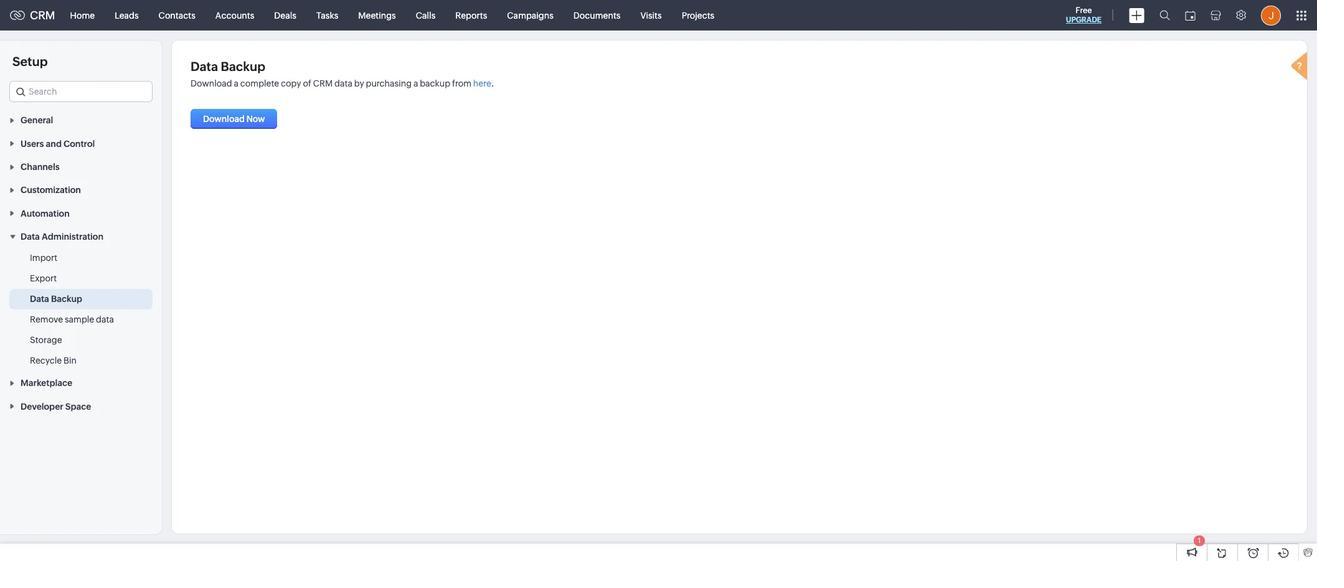 Task type: vqa. For each thing, say whether or not it's contained in the screenshot.
the bottom 75
no



Task type: locate. For each thing, give the bounding box(es) containing it.
data left by
[[334, 78, 352, 88]]

tasks
[[316, 10, 338, 20]]

help image
[[1289, 50, 1314, 84]]

backup
[[221, 59, 265, 73], [51, 294, 82, 304]]

download inside download now button
[[203, 114, 245, 124]]

import
[[30, 253, 57, 263]]

accounts link
[[205, 0, 264, 30]]

data right sample
[[96, 315, 114, 325]]

1 vertical spatial data
[[96, 315, 114, 325]]

a
[[234, 78, 239, 88], [413, 78, 418, 88]]

data inside region
[[30, 294, 49, 304]]

0 horizontal spatial a
[[234, 78, 239, 88]]

tasks link
[[306, 0, 348, 30]]

1 horizontal spatial a
[[413, 78, 418, 88]]

0 vertical spatial data
[[334, 78, 352, 88]]

0 horizontal spatial crm
[[30, 9, 55, 22]]

download a complete copy of crm data by purchasing a backup from here .
[[191, 78, 494, 88]]

download
[[191, 78, 232, 88], [203, 114, 245, 124]]

customization
[[21, 185, 81, 195]]

backup up complete
[[221, 59, 265, 73]]

0 horizontal spatial backup
[[51, 294, 82, 304]]

data backup link
[[30, 293, 82, 305]]

meetings
[[358, 10, 396, 20]]

of
[[303, 78, 311, 88]]

0 horizontal spatial data backup
[[30, 294, 82, 304]]

0 vertical spatial data backup
[[191, 59, 265, 73]]

data
[[334, 78, 352, 88], [96, 315, 114, 325]]

data down export link
[[30, 294, 49, 304]]

data inside "link"
[[96, 315, 114, 325]]

users and control button
[[0, 132, 162, 155]]

sample
[[65, 315, 94, 325]]

users
[[21, 139, 44, 149]]

setup
[[12, 54, 48, 69]]

a left backup
[[413, 78, 418, 88]]

data backup inside data administration region
[[30, 294, 82, 304]]

1 horizontal spatial data
[[334, 78, 352, 88]]

accounts
[[215, 10, 254, 20]]

by
[[354, 78, 364, 88]]

2 a from the left
[[413, 78, 418, 88]]

export
[[30, 273, 57, 283]]

1
[[1198, 537, 1201, 544]]

download up download now button
[[191, 78, 232, 88]]

1 vertical spatial download
[[203, 114, 245, 124]]

purchasing
[[366, 78, 412, 88]]

free upgrade
[[1066, 6, 1102, 24]]

1 vertical spatial crm
[[313, 78, 333, 88]]

0 vertical spatial backup
[[221, 59, 265, 73]]

data down contacts link
[[191, 59, 218, 73]]

data up import
[[21, 232, 40, 242]]

search element
[[1152, 0, 1178, 31]]

2 vertical spatial data
[[30, 294, 49, 304]]

0 vertical spatial download
[[191, 78, 232, 88]]

administration
[[42, 232, 103, 242]]

1 a from the left
[[234, 78, 239, 88]]

1 vertical spatial data
[[21, 232, 40, 242]]

data backup up complete
[[191, 59, 265, 73]]

download for download a complete copy of crm data by purchasing a backup from here .
[[191, 78, 232, 88]]

backup up remove sample data "link"
[[51, 294, 82, 304]]

crm left the home
[[30, 9, 55, 22]]

data backup up remove
[[30, 294, 82, 304]]

campaigns
[[507, 10, 554, 20]]

backup
[[420, 78, 450, 88]]

upgrade
[[1066, 16, 1102, 24]]

data administration
[[21, 232, 103, 242]]

None field
[[9, 81, 153, 102]]

projects
[[682, 10, 715, 20]]

calls
[[416, 10, 436, 20]]

space
[[65, 402, 91, 412]]

data
[[191, 59, 218, 73], [21, 232, 40, 242], [30, 294, 49, 304]]

1 vertical spatial data backup
[[30, 294, 82, 304]]

1 vertical spatial backup
[[51, 294, 82, 304]]

data inside dropdown button
[[21, 232, 40, 242]]

marketplace button
[[0, 371, 162, 394]]

leads
[[115, 10, 139, 20]]

profile image
[[1261, 5, 1281, 25]]

developer
[[21, 402, 63, 412]]

profile element
[[1254, 0, 1289, 30]]

storage
[[30, 335, 62, 345]]

1 horizontal spatial backup
[[221, 59, 265, 73]]

home link
[[60, 0, 105, 30]]

data for data backup link
[[30, 294, 49, 304]]

export link
[[30, 272, 57, 285]]

a left complete
[[234, 78, 239, 88]]

download left now
[[203, 114, 245, 124]]

crm right of
[[313, 78, 333, 88]]

data backup
[[191, 59, 265, 73], [30, 294, 82, 304]]

automation
[[21, 208, 70, 218]]

backup inside data administration region
[[51, 294, 82, 304]]

general
[[21, 115, 53, 125]]

0 horizontal spatial data
[[96, 315, 114, 325]]

.
[[491, 78, 494, 88]]

complete
[[240, 78, 279, 88]]

crm
[[30, 9, 55, 22], [313, 78, 333, 88]]

customization button
[[0, 178, 162, 201]]



Task type: describe. For each thing, give the bounding box(es) containing it.
import link
[[30, 252, 57, 264]]

leads link
[[105, 0, 149, 30]]

data for data administration dropdown button
[[21, 232, 40, 242]]

campaigns link
[[497, 0, 564, 30]]

contacts link
[[149, 0, 205, 30]]

users and control
[[21, 139, 95, 149]]

meetings link
[[348, 0, 406, 30]]

download now
[[203, 114, 265, 124]]

crm link
[[10, 9, 55, 22]]

free
[[1076, 6, 1092, 15]]

recycle bin link
[[30, 354, 77, 367]]

recycle bin
[[30, 356, 77, 366]]

deals
[[274, 10, 296, 20]]

now
[[246, 114, 265, 124]]

data administration region
[[0, 248, 162, 371]]

Search text field
[[10, 82, 152, 102]]

download now button
[[191, 109, 277, 129]]

remove sample data
[[30, 315, 114, 325]]

reports link
[[445, 0, 497, 30]]

channels button
[[0, 155, 162, 178]]

copy
[[281, 78, 301, 88]]

documents
[[574, 10, 621, 20]]

developer space button
[[0, 394, 162, 418]]

recycle
[[30, 356, 62, 366]]

1 horizontal spatial data backup
[[191, 59, 265, 73]]

and
[[46, 139, 62, 149]]

general button
[[0, 108, 162, 132]]

remove
[[30, 315, 63, 325]]

remove sample data link
[[30, 313, 114, 326]]

calendar image
[[1185, 10, 1196, 20]]

visits link
[[631, 0, 672, 30]]

here
[[473, 78, 491, 88]]

visits
[[641, 10, 662, 20]]

developer space
[[21, 402, 91, 412]]

calls link
[[406, 0, 445, 30]]

contacts
[[159, 10, 195, 20]]

0 vertical spatial data
[[191, 59, 218, 73]]

download for download now
[[203, 114, 245, 124]]

documents link
[[564, 0, 631, 30]]

bin
[[64, 356, 77, 366]]

here link
[[473, 78, 491, 88]]

automation button
[[0, 201, 162, 225]]

search image
[[1160, 10, 1170, 21]]

data administration button
[[0, 225, 162, 248]]

0 vertical spatial crm
[[30, 9, 55, 22]]

projects link
[[672, 0, 724, 30]]

channels
[[21, 162, 60, 172]]

control
[[64, 139, 95, 149]]

create menu element
[[1122, 0, 1152, 30]]

reports
[[455, 10, 487, 20]]

home
[[70, 10, 95, 20]]

deals link
[[264, 0, 306, 30]]

from
[[452, 78, 471, 88]]

create menu image
[[1129, 8, 1145, 23]]

storage link
[[30, 334, 62, 346]]

1 horizontal spatial crm
[[313, 78, 333, 88]]

marketplace
[[21, 378, 72, 388]]



